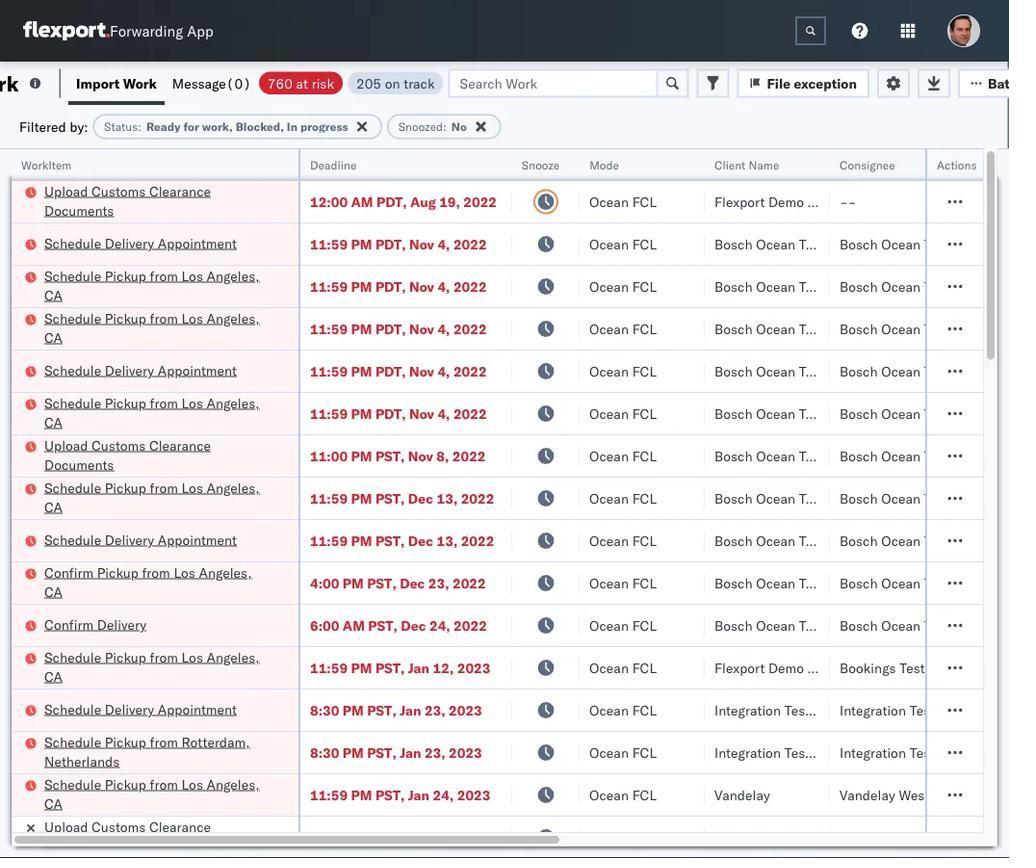 Task type: vqa. For each thing, say whether or not it's contained in the screenshot.


Task type: describe. For each thing, give the bounding box(es) containing it.
6 fcl from the top
[[633, 405, 657, 422]]

2 schedule delivery appointment button from the top
[[44, 361, 237, 382]]

11 fcl from the top
[[633, 617, 657, 634]]

dec up the '4:00 pm pst, dec 23, 2022'
[[408, 532, 434, 549]]

confirm for confirm pickup from los angeles, ca
[[44, 564, 94, 581]]

11:59 for third schedule pickup from los angeles, ca button from the bottom
[[310, 490, 348, 507]]

1 schedule delivery appointment button from the top
[[44, 234, 237, 255]]

pickup inside confirm pickup from los angeles, ca
[[97, 564, 139, 581]]

consignee inside button
[[840, 158, 896, 172]]

19,
[[440, 193, 460, 210]]

no
[[452, 119, 467, 134]]

resize handle column header for deadline
[[490, 149, 513, 859]]

1 8:30 from the top
[[310, 702, 340, 719]]

6 schedule from the top
[[44, 479, 101, 496]]

name
[[749, 158, 780, 172]]

1 integration from the top
[[840, 702, 907, 719]]

2 account from the top
[[939, 744, 990, 761]]

6 schedule pickup from los angeles, ca button from the top
[[44, 775, 274, 816]]

ca for 6th 'schedule pickup from los angeles, ca' link from the top
[[44, 796, 63, 812]]

workitem
[[21, 158, 72, 172]]

3 schedule from the top
[[44, 310, 101, 327]]

--
[[840, 193, 857, 210]]

appointment for second schedule delivery appointment link from the top
[[158, 362, 237, 379]]

status
[[104, 119, 138, 134]]

8 schedule from the top
[[44, 649, 101, 666]]

risk
[[312, 75, 334, 92]]

schedule delivery appointment for first schedule delivery appointment link from the top of the page
[[44, 235, 237, 252]]

from inside schedule pickup from rotterdam, netherlands
[[150, 734, 178, 751]]

pst, up 6:00 am pst, dec 24, 2022
[[367, 575, 397, 592]]

4 fcl from the top
[[633, 320, 657, 337]]

: for snoozed
[[443, 119, 447, 134]]

11:59 pm pst, jan 24, 2023
[[310, 787, 491, 804]]

by:
[[70, 118, 88, 135]]

9 ocean fcl from the top
[[590, 532, 657, 549]]

7 ocean fcl from the top
[[590, 448, 657, 464]]

4 schedule pickup from los angeles, ca button from the top
[[44, 478, 274, 519]]

1 11:59 from the top
[[310, 236, 348, 252]]

760 at risk
[[268, 75, 334, 92]]

ca for confirm pickup from los angeles, ca link
[[44, 584, 63, 600]]

jan for schedule pickup from rotterdam, netherlands link
[[400, 744, 422, 761]]

import
[[76, 75, 120, 92]]

schedule pickup from rotterdam, netherlands link
[[44, 733, 274, 771]]

upload customs clearance documents button for 11:00 pm pst, nov 8, 2022
[[44, 436, 274, 477]]

demo for -
[[769, 193, 805, 210]]

2023 up 8:30 pm pst, jan 28, 2023
[[458, 787, 491, 804]]

flexport for --
[[715, 193, 765, 210]]

4 11:59 from the top
[[310, 363, 348, 380]]

3 fcl from the top
[[633, 278, 657, 295]]

16 ocean fcl from the top
[[590, 829, 657, 846]]

at
[[296, 75, 308, 92]]

delivery for 2nd schedule delivery appointment button from the bottom of the page
[[105, 531, 154, 548]]

from inside confirm pickup from los angeles, ca
[[142, 564, 170, 581]]

work
[[123, 75, 157, 92]]

9 schedule from the top
[[44, 701, 101, 718]]

3 integration test account - k from the top
[[840, 829, 1010, 846]]

3 schedule delivery appointment button from the top
[[44, 531, 237, 552]]

5 schedule from the top
[[44, 395, 101, 411]]

205 on track
[[357, 75, 435, 92]]

pst, up 11:59 pm pst, jan 24, 2023
[[367, 744, 397, 761]]

dec down 11:00 pm pst, nov 8, 2022
[[408, 490, 434, 507]]

bookings
[[840, 660, 897, 676]]

clearance for 11:00 pm pst, nov 8, 2022
[[149, 437, 211, 454]]

upload for 11:00 pm pst, nov 8, 2022
[[44, 437, 88, 454]]

1 fcl from the top
[[633, 193, 657, 210]]

message (0)
[[172, 75, 251, 92]]

4 schedule pickup from los angeles, ca link from the top
[[44, 478, 274, 517]]

ca for 3rd 'schedule pickup from los angeles, ca' link from the bottom of the page
[[44, 499, 63, 516]]

760
[[268, 75, 293, 92]]

appointment for third schedule delivery appointment link from the top of the page
[[158, 531, 237, 548]]

file
[[768, 75, 791, 92]]

12:00
[[310, 193, 348, 210]]

6:00
[[310, 617, 340, 634]]

2 schedule from the top
[[44, 267, 101, 284]]

app
[[187, 22, 214, 40]]

3 schedule pickup from los angeles, ca button from the top
[[44, 394, 274, 434]]

11:59 for third schedule pickup from los angeles, ca button
[[310, 405, 348, 422]]

6 ocean fcl from the top
[[590, 405, 657, 422]]

11:00 pm pst, nov 8, 2022
[[310, 448, 486, 464]]

5 11:59 pm pdt, nov 4, 2022 from the top
[[310, 405, 487, 422]]

3 resize handle column header from the left
[[557, 149, 580, 859]]

1 k from the top
[[1006, 702, 1010, 719]]

confirm delivery button
[[44, 615, 147, 637]]

status : ready for work, blocked, in progress
[[104, 119, 349, 134]]

3 customs from the top
[[92, 819, 146, 836]]

documents for 11:00 pm pst, nov 8, 2022
[[44, 456, 114, 473]]

1 ocean fcl from the top
[[590, 193, 657, 210]]

schedule inside schedule pickup from rotterdam, netherlands
[[44, 734, 101, 751]]

netherlands
[[44, 753, 120, 770]]

14 fcl from the top
[[633, 744, 657, 761]]

23, for confirm pickup from los angeles, ca
[[429, 575, 450, 592]]

10 ocean fcl from the top
[[590, 575, 657, 592]]

schedule pickup from los angeles, ca for 3rd 'schedule pickup from los angeles, ca' link
[[44, 395, 260, 431]]

documents for 12:00 am pdt, aug 19, 2022
[[44, 202, 114, 219]]

confirm pickup from los angeles, ca link
[[44, 563, 274, 602]]

ca for 2nd 'schedule pickup from los angeles, ca' link from the bottom of the page
[[44, 668, 63, 685]]

upload customs clearance documents button for 12:00 am pdt, aug 19, 2022
[[44, 182, 274, 222]]

deadline button
[[301, 153, 493, 172]]

: for status
[[138, 119, 142, 134]]

1 8:30 pm pst, jan 23, 2023 from the top
[[310, 702, 483, 719]]

1 integration test account - k from the top
[[840, 702, 1010, 719]]

angeles, for sixth 'schedule pickup from los angeles, ca' link from the bottom of the page
[[207, 267, 260, 284]]

angeles, for 5th 'schedule pickup from los angeles, ca' link from the bottom of the page
[[207, 310, 260, 327]]

file exception
[[768, 75, 858, 92]]

12 fcl from the top
[[633, 660, 657, 676]]

11:00
[[310, 448, 348, 464]]

11:59 for 5th schedule pickup from los angeles, ca button from the top
[[310, 660, 348, 676]]

snoozed
[[399, 119, 443, 134]]

demo for bookings
[[769, 660, 805, 676]]

vandelay for vandelay west
[[840, 787, 896, 804]]

delivery for fourth schedule delivery appointment button from the bottom
[[105, 235, 154, 252]]

progress
[[301, 119, 349, 134]]

15 fcl from the top
[[633, 787, 657, 804]]

appointment for 4th schedule delivery appointment link
[[158, 701, 237, 718]]

workitem button
[[12, 153, 279, 172]]

2 integration test account - k from the top
[[840, 744, 1010, 761]]

schedule pickup from los angeles, ca for sixth 'schedule pickup from los angeles, ca' link from the bottom of the page
[[44, 267, 260, 304]]

mode button
[[580, 153, 686, 172]]

pst, down the '4:00 pm pst, dec 23, 2022'
[[368, 617, 398, 634]]

11:59 pm pst, jan 12, 2023
[[310, 660, 491, 676]]

rotterdam,
[[182, 734, 250, 751]]

3 integration from the top
[[840, 829, 907, 846]]

on
[[385, 75, 400, 92]]

3 upload customs clearance documents link from the top
[[44, 818, 274, 856]]

bat
[[989, 75, 1010, 92]]

track
[[404, 75, 435, 92]]

4 11:59 pm pdt, nov 4, 2022 from the top
[[310, 363, 487, 380]]

angeles, for 3rd 'schedule pickup from los angeles, ca' link from the bottom of the page
[[207, 479, 260, 496]]

snoozed : no
[[399, 119, 467, 134]]

clearance for 12:00 am pdt, aug 19, 2022
[[149, 183, 211, 199]]

deadline
[[310, 158, 357, 172]]

13 ocean fcl from the top
[[590, 702, 657, 719]]

(0)
[[226, 75, 251, 92]]

los inside confirm pickup from los angeles, ca
[[174, 564, 195, 581]]

12,
[[433, 660, 454, 676]]

1 account from the top
[[939, 702, 990, 719]]

5 schedule pickup from los angeles, ca link from the top
[[44, 648, 274, 687]]

dec up 6:00 am pst, dec 24, 2022
[[400, 575, 425, 592]]

client name
[[715, 158, 780, 172]]

24, for 2022
[[430, 617, 451, 634]]

aug
[[411, 193, 436, 210]]

5 schedule pickup from los angeles, ca button from the top
[[44, 648, 274, 689]]

205
[[357, 75, 382, 92]]

exception
[[795, 75, 858, 92]]

upload customs clearance documents for 11:00 pm pst, nov 8, 2022
[[44, 437, 211, 473]]

pst, left 8,
[[376, 448, 405, 464]]

2023 right '12,'
[[458, 660, 491, 676]]

12 ocean fcl from the top
[[590, 660, 657, 676]]

10 fcl from the top
[[633, 575, 657, 592]]

7 fcl from the top
[[633, 448, 657, 464]]

bookings test consignee
[[840, 660, 994, 676]]

2 13, from the top
[[437, 532, 458, 549]]

customs for 12:00 am pdt, aug 19, 2022
[[92, 183, 146, 199]]

2 11:59 pm pst, dec 13, 2022 from the top
[[310, 532, 495, 549]]

4 schedule delivery appointment link from the top
[[44, 700, 237, 719]]

jan for 2nd 'schedule pickup from los angeles, ca' link from the bottom of the page
[[408, 660, 430, 676]]

in
[[287, 119, 298, 134]]

2 ocean fcl from the top
[[590, 236, 657, 252]]

5 fcl from the top
[[633, 363, 657, 380]]

8 ocean fcl from the top
[[590, 490, 657, 507]]

8:30 pm pst, jan 28, 2023
[[310, 829, 483, 846]]

2 8:30 from the top
[[310, 744, 340, 761]]

4 schedule delivery appointment button from the top
[[44, 700, 237, 721]]

14 ocean fcl from the top
[[590, 744, 657, 761]]

forwarding
[[110, 22, 183, 40]]

2 k from the top
[[1006, 744, 1010, 761]]

11 schedule from the top
[[44, 776, 101, 793]]

3 ocean fcl from the top
[[590, 278, 657, 295]]

mode
[[590, 158, 619, 172]]

4 4, from the top
[[438, 363, 450, 380]]

3 8:30 from the top
[[310, 829, 340, 846]]

6 resize handle column header from the left
[[961, 149, 984, 859]]

bat button
[[959, 69, 1010, 98]]

upload customs clearance documents for 12:00 am pdt, aug 19, 2022
[[44, 183, 211, 219]]

Search Work text field
[[449, 69, 659, 98]]

15 ocean fcl from the top
[[590, 787, 657, 804]]

1 schedule pickup from los angeles, ca button from the top
[[44, 266, 274, 307]]

import work button
[[69, 62, 165, 105]]

schedule pickup from los angeles, ca for 5th 'schedule pickup from los angeles, ca' link from the bottom of the page
[[44, 310, 260, 346]]

forwarding app
[[110, 22, 214, 40]]

filtered
[[19, 118, 66, 135]]

6 schedule pickup from los angeles, ca link from the top
[[44, 775, 274, 814]]

3 clearance from the top
[[149, 819, 211, 836]]

consignee button
[[831, 153, 1004, 172]]

1 4, from the top
[[438, 236, 450, 252]]

9 fcl from the top
[[633, 532, 657, 549]]

3 11:59 pm pdt, nov 4, 2022 from the top
[[310, 320, 487, 337]]



Task type: locate. For each thing, give the bounding box(es) containing it.
ocean fcl
[[590, 193, 657, 210], [590, 236, 657, 252], [590, 278, 657, 295], [590, 320, 657, 337], [590, 363, 657, 380], [590, 405, 657, 422], [590, 448, 657, 464], [590, 490, 657, 507], [590, 532, 657, 549], [590, 575, 657, 592], [590, 617, 657, 634], [590, 660, 657, 676], [590, 702, 657, 719], [590, 744, 657, 761], [590, 787, 657, 804], [590, 829, 657, 846]]

upload customs clearance documents
[[44, 183, 211, 219], [44, 437, 211, 473], [44, 819, 211, 855]]

: left no
[[443, 119, 447, 134]]

2 vertical spatial customs
[[92, 819, 146, 836]]

am for pdt,
[[351, 193, 373, 210]]

2 vertical spatial account
[[939, 829, 990, 846]]

0 vertical spatial upload customs clearance documents link
[[44, 182, 274, 220]]

8 11:59 from the top
[[310, 660, 348, 676]]

dec up "11:59 pm pst, jan 12, 2023"
[[401, 617, 426, 634]]

5 ca from the top
[[44, 584, 63, 600]]

demo left bookings
[[769, 660, 805, 676]]

8:30 pm pst, jan 23, 2023 up 11:59 pm pst, jan 24, 2023
[[310, 744, 483, 761]]

11:59 pm pdt, nov 4, 2022
[[310, 236, 487, 252], [310, 278, 487, 295], [310, 320, 487, 337], [310, 363, 487, 380], [310, 405, 487, 422]]

2 vertical spatial clearance
[[149, 819, 211, 836]]

confirm pickup from los angeles, ca button
[[44, 563, 274, 604]]

None text field
[[796, 16, 827, 45]]

1 vertical spatial upload customs clearance documents
[[44, 437, 211, 473]]

schedule pickup from los angeles, ca
[[44, 267, 260, 304], [44, 310, 260, 346], [44, 395, 260, 431], [44, 479, 260, 516], [44, 649, 260, 685], [44, 776, 260, 812]]

schedule delivery appointment link
[[44, 234, 237, 253], [44, 361, 237, 380], [44, 531, 237, 550], [44, 700, 237, 719]]

ca for 5th 'schedule pickup from los angeles, ca' link from the bottom of the page
[[44, 329, 63, 346]]

2 demo from the top
[[769, 660, 805, 676]]

8:30 down 6:00
[[310, 702, 340, 719]]

1 vertical spatial upload
[[44, 437, 88, 454]]

11:59 for first schedule pickup from los angeles, ca button from the top of the page
[[310, 278, 348, 295]]

1 vertical spatial upload customs clearance documents button
[[44, 436, 274, 477]]

documents
[[44, 202, 114, 219], [44, 456, 114, 473], [44, 838, 114, 855]]

consignee
[[840, 158, 896, 172], [808, 193, 873, 210], [808, 660, 873, 676], [929, 660, 994, 676]]

schedule delivery appointment for second schedule delivery appointment link from the top
[[44, 362, 237, 379]]

pickup
[[105, 267, 146, 284], [105, 310, 146, 327], [105, 395, 146, 411], [105, 479, 146, 496], [97, 564, 139, 581], [105, 649, 146, 666], [105, 734, 146, 751], [105, 776, 146, 793]]

2 schedule delivery appointment link from the top
[[44, 361, 237, 380]]

resize handle column header for workitem
[[276, 149, 299, 859]]

3 schedule delivery appointment link from the top
[[44, 531, 237, 550]]

8 fcl from the top
[[633, 490, 657, 507]]

schedule pickup from los angeles, ca link
[[44, 266, 274, 305], [44, 309, 274, 347], [44, 394, 274, 432], [44, 478, 274, 517], [44, 648, 274, 687], [44, 775, 274, 814]]

jan left '12,'
[[408, 660, 430, 676]]

4:00 pm pst, dec 23, 2022
[[310, 575, 486, 592]]

1 vertical spatial documents
[[44, 456, 114, 473]]

5 ocean fcl from the top
[[590, 363, 657, 380]]

7 schedule from the top
[[44, 531, 101, 548]]

1 vertical spatial demo
[[769, 660, 805, 676]]

6:00 am pst, dec 24, 2022
[[310, 617, 487, 634]]

0 vertical spatial clearance
[[149, 183, 211, 199]]

13, down 8,
[[437, 490, 458, 507]]

test
[[800, 236, 825, 252], [925, 236, 950, 252], [800, 278, 825, 295], [925, 278, 950, 295], [800, 320, 825, 337], [925, 320, 950, 337], [800, 363, 825, 380], [925, 363, 950, 380], [800, 405, 825, 422], [925, 405, 950, 422], [800, 448, 825, 464], [925, 448, 950, 464], [800, 490, 825, 507], [925, 490, 950, 507], [800, 532, 825, 549], [925, 532, 950, 549], [800, 575, 825, 592], [925, 575, 950, 592], [800, 617, 825, 634], [925, 617, 950, 634], [900, 660, 926, 676], [910, 702, 936, 719], [910, 744, 936, 761], [910, 829, 936, 846]]

demo down name
[[769, 193, 805, 210]]

integration test account - k down bookings test consignee
[[840, 702, 1010, 719]]

flexport demo consignee for -
[[715, 193, 873, 210]]

delivery for 4th schedule delivery appointment button
[[105, 701, 154, 718]]

ca for sixth 'schedule pickup from los angeles, ca' link from the bottom of the page
[[44, 287, 63, 304]]

7 11:59 from the top
[[310, 532, 348, 549]]

am right 12:00
[[351, 193, 373, 210]]

0 vertical spatial documents
[[44, 202, 114, 219]]

snooze
[[522, 158, 560, 172]]

actions
[[938, 158, 978, 172]]

2 vertical spatial upload customs clearance documents
[[44, 819, 211, 855]]

integration up vandelay west
[[840, 744, 907, 761]]

2 vertical spatial upload customs clearance documents link
[[44, 818, 274, 856]]

upload for 12:00 am pdt, aug 19, 2022
[[44, 183, 88, 199]]

3 upload customs clearance documents from the top
[[44, 819, 211, 855]]

fcl
[[633, 193, 657, 210], [633, 236, 657, 252], [633, 278, 657, 295], [633, 320, 657, 337], [633, 363, 657, 380], [633, 405, 657, 422], [633, 448, 657, 464], [633, 490, 657, 507], [633, 532, 657, 549], [633, 575, 657, 592], [633, 617, 657, 634], [633, 660, 657, 676], [633, 702, 657, 719], [633, 744, 657, 761], [633, 787, 657, 804], [633, 829, 657, 846]]

bosch ocean test
[[715, 236, 825, 252], [840, 236, 950, 252], [715, 278, 825, 295], [840, 278, 950, 295], [715, 320, 825, 337], [840, 320, 950, 337], [715, 363, 825, 380], [840, 363, 950, 380], [715, 405, 825, 422], [840, 405, 950, 422], [715, 448, 825, 464], [840, 448, 950, 464], [715, 490, 825, 507], [840, 490, 950, 507], [715, 532, 825, 549], [840, 532, 950, 549], [715, 575, 825, 592], [840, 575, 950, 592], [715, 617, 825, 634], [840, 617, 950, 634]]

flexport demo consignee for bookings
[[715, 660, 873, 676]]

file exception button
[[738, 69, 870, 98], [738, 69, 870, 98]]

8:30
[[310, 702, 340, 719], [310, 744, 340, 761], [310, 829, 340, 846]]

pst, up 8:30 pm pst, jan 28, 2023
[[376, 787, 405, 804]]

delivery for the confirm delivery button
[[97, 616, 147, 633]]

jan left 28,
[[400, 829, 422, 846]]

1 upload customs clearance documents link from the top
[[44, 182, 274, 220]]

12:00 am pdt, aug 19, 2022
[[310, 193, 497, 210]]

message
[[172, 75, 226, 92]]

1 horizontal spatial vandelay
[[840, 787, 896, 804]]

k
[[1006, 702, 1010, 719], [1006, 744, 1010, 761], [1006, 829, 1010, 846]]

pst, up the '4:00 pm pst, dec 23, 2022'
[[376, 532, 405, 549]]

schedule pickup from rotterdam, netherlands button
[[44, 733, 274, 773]]

0 vertical spatial upload
[[44, 183, 88, 199]]

import work
[[76, 75, 157, 92]]

0 vertical spatial 11:59 pm pst, dec 13, 2022
[[310, 490, 495, 507]]

:
[[138, 119, 142, 134], [443, 119, 447, 134]]

jan down "11:59 pm pst, jan 12, 2023"
[[400, 702, 422, 719]]

angeles, for confirm pickup from los angeles, ca link
[[199, 564, 252, 581]]

2 vertical spatial upload
[[44, 819, 88, 836]]

2 vandelay from the left
[[840, 787, 896, 804]]

3 documents from the top
[[44, 838, 114, 855]]

3 account from the top
[[939, 829, 990, 846]]

2 upload customs clearance documents link from the top
[[44, 436, 274, 475]]

2 schedule pickup from los angeles, ca from the top
[[44, 310, 260, 346]]

3 k from the top
[[1006, 829, 1010, 846]]

pst, down 11:00 pm pst, nov 8, 2022
[[376, 490, 405, 507]]

4:00
[[310, 575, 340, 592]]

11:59 pm pst, dec 13, 2022 down 11:00 pm pst, nov 8, 2022
[[310, 490, 495, 507]]

3 ca from the top
[[44, 414, 63, 431]]

5 4, from the top
[[438, 405, 450, 422]]

upload
[[44, 183, 88, 199], [44, 437, 88, 454], [44, 819, 88, 836]]

5 resize handle column header from the left
[[808, 149, 831, 859]]

0 vertical spatial customs
[[92, 183, 146, 199]]

23, up 11:59 pm pst, jan 24, 2023
[[425, 744, 446, 761]]

2023 down '12,'
[[449, 702, 483, 719]]

bosch
[[715, 236, 753, 252], [840, 236, 878, 252], [715, 278, 753, 295], [840, 278, 878, 295], [715, 320, 753, 337], [840, 320, 878, 337], [715, 363, 753, 380], [840, 363, 878, 380], [715, 405, 753, 422], [840, 405, 878, 422], [715, 448, 753, 464], [840, 448, 878, 464], [715, 490, 753, 507], [840, 490, 878, 507], [715, 532, 753, 549], [840, 532, 878, 549], [715, 575, 753, 592], [840, 575, 878, 592], [715, 617, 753, 634], [840, 617, 878, 634]]

7 ca from the top
[[44, 796, 63, 812]]

flexport. image
[[23, 21, 110, 40]]

confirm pickup from los angeles, ca
[[44, 564, 252, 600]]

1 vertical spatial flexport
[[715, 660, 765, 676]]

resize handle column header for mode
[[682, 149, 705, 859]]

4,
[[438, 236, 450, 252], [438, 278, 450, 295], [438, 320, 450, 337], [438, 363, 450, 380], [438, 405, 450, 422]]

1 schedule pickup from los angeles, ca link from the top
[[44, 266, 274, 305]]

upload customs clearance documents button
[[44, 182, 274, 222], [44, 436, 274, 477]]

pst, down 11:59 pm pst, jan 24, 2023
[[367, 829, 397, 846]]

24, up '12,'
[[430, 617, 451, 634]]

11 ocean fcl from the top
[[590, 617, 657, 634]]

west
[[899, 787, 930, 804]]

1 vertical spatial 11:59 pm pst, dec 13, 2022
[[310, 532, 495, 549]]

0 vertical spatial am
[[351, 193, 373, 210]]

schedule
[[44, 235, 101, 252], [44, 267, 101, 284], [44, 310, 101, 327], [44, 362, 101, 379], [44, 395, 101, 411], [44, 479, 101, 496], [44, 531, 101, 548], [44, 649, 101, 666], [44, 701, 101, 718], [44, 734, 101, 751], [44, 776, 101, 793]]

confirm down confirm pickup from los angeles, ca
[[44, 616, 94, 633]]

schedule pickup from los angeles, ca for 2nd 'schedule pickup from los angeles, ca' link from the bottom of the page
[[44, 649, 260, 685]]

23, down '12,'
[[425, 702, 446, 719]]

1 horizontal spatial :
[[443, 119, 447, 134]]

0 vertical spatial 8:30
[[310, 702, 340, 719]]

1 vertical spatial 24,
[[433, 787, 454, 804]]

4 resize handle column header from the left
[[682, 149, 705, 859]]

vandelay for vandelay
[[715, 787, 771, 804]]

0 vertical spatial integration
[[840, 702, 907, 719]]

2 flexport demo consignee from the top
[[715, 660, 873, 676]]

confirm
[[44, 564, 94, 581], [44, 616, 94, 633]]

schedule pickup from los angeles, ca for 6th 'schedule pickup from los angeles, ca' link from the top
[[44, 776, 260, 812]]

2 : from the left
[[443, 119, 447, 134]]

0 vertical spatial upload customs clearance documents button
[[44, 182, 274, 222]]

integration down vandelay west
[[840, 829, 907, 846]]

1 vertical spatial 13,
[[437, 532, 458, 549]]

4 ocean fcl from the top
[[590, 320, 657, 337]]

1 schedule delivery appointment from the top
[[44, 235, 237, 252]]

1 upload customs clearance documents button from the top
[[44, 182, 274, 222]]

0 vertical spatial flexport
[[715, 193, 765, 210]]

am right 6:00
[[343, 617, 365, 634]]

3 schedule pickup from los angeles, ca link from the top
[[44, 394, 274, 432]]

0 vertical spatial flexport demo consignee
[[715, 193, 873, 210]]

8:30 pm pst, jan 23, 2023 down "11:59 pm pst, jan 12, 2023"
[[310, 702, 483, 719]]

work,
[[202, 119, 233, 134]]

1 vertical spatial 8:30 pm pst, jan 23, 2023
[[310, 744, 483, 761]]

resize handle column header
[[276, 149, 299, 859], [490, 149, 513, 859], [557, 149, 580, 859], [682, 149, 705, 859], [808, 149, 831, 859], [961, 149, 984, 859]]

3 appointment from the top
[[158, 531, 237, 548]]

confirm delivery link
[[44, 615, 147, 635]]

0 vertical spatial 13,
[[437, 490, 458, 507]]

: left ready
[[138, 119, 142, 134]]

0 vertical spatial upload customs clearance documents
[[44, 183, 211, 219]]

flexport for bookings test consignee
[[715, 660, 765, 676]]

3 schedule pickup from los angeles, ca from the top
[[44, 395, 260, 431]]

2 clearance from the top
[[149, 437, 211, 454]]

schedule delivery appointment for 4th schedule delivery appointment link
[[44, 701, 237, 718]]

pickup inside schedule pickup from rotterdam, netherlands
[[105, 734, 146, 751]]

11:59 for fifth schedule pickup from los angeles, ca button from the bottom
[[310, 320, 348, 337]]

0 horizontal spatial vandelay
[[715, 787, 771, 804]]

2 schedule pickup from los angeles, ca button from the top
[[44, 309, 274, 349]]

schedule pickup from los angeles, ca for 3rd 'schedule pickup from los angeles, ca' link from the bottom of the page
[[44, 479, 260, 516]]

client
[[715, 158, 746, 172]]

13,
[[437, 490, 458, 507], [437, 532, 458, 549]]

0 vertical spatial confirm
[[44, 564, 94, 581]]

0 horizontal spatial :
[[138, 119, 142, 134]]

23, up 6:00 am pst, dec 24, 2022
[[429, 575, 450, 592]]

jan up 28,
[[408, 787, 430, 804]]

1 vertical spatial account
[[939, 744, 990, 761]]

1 vertical spatial integration test account - k
[[840, 744, 1010, 761]]

3 4, from the top
[[438, 320, 450, 337]]

2 schedule delivery appointment from the top
[[44, 362, 237, 379]]

jan for 6th 'schedule pickup from los angeles, ca' link from the top
[[408, 787, 430, 804]]

-
[[840, 193, 849, 210], [849, 193, 857, 210], [994, 702, 1002, 719], [994, 744, 1002, 761], [994, 829, 1002, 846]]

angeles,
[[207, 267, 260, 284], [207, 310, 260, 327], [207, 395, 260, 411], [207, 479, 260, 496], [199, 564, 252, 581], [207, 649, 260, 666], [207, 776, 260, 793]]

ready
[[146, 119, 181, 134]]

2 integration from the top
[[840, 744, 907, 761]]

pst, down "11:59 pm pst, jan 12, 2023"
[[367, 702, 397, 719]]

flexport
[[715, 193, 765, 210], [715, 660, 765, 676]]

2 8:30 pm pst, jan 23, 2023 from the top
[[310, 744, 483, 761]]

blocked,
[[236, 119, 284, 134]]

2 vertical spatial integration
[[840, 829, 907, 846]]

1 vertical spatial confirm
[[44, 616, 94, 633]]

integration test account - k down west
[[840, 829, 1010, 846]]

integration test account - k up west
[[840, 744, 1010, 761]]

integration test account - k
[[840, 702, 1010, 719], [840, 744, 1010, 761], [840, 829, 1010, 846]]

1 : from the left
[[138, 119, 142, 134]]

0 vertical spatial 23,
[[429, 575, 450, 592]]

1 vertical spatial 23,
[[425, 702, 446, 719]]

pdt,
[[377, 193, 407, 210], [376, 236, 406, 252], [376, 278, 406, 295], [376, 320, 406, 337], [376, 363, 406, 380], [376, 405, 406, 422]]

2 upload from the top
[[44, 437, 88, 454]]

delivery for third schedule delivery appointment button from the bottom of the page
[[105, 362, 154, 379]]

1 ca from the top
[[44, 287, 63, 304]]

schedule pickup from rotterdam, netherlands
[[44, 734, 250, 770]]

5 11:59 from the top
[[310, 405, 348, 422]]

am for pst,
[[343, 617, 365, 634]]

angeles, inside confirm pickup from los angeles, ca
[[199, 564, 252, 581]]

2 upload customs clearance documents from the top
[[44, 437, 211, 473]]

0 vertical spatial 24,
[[430, 617, 451, 634]]

ca inside confirm pickup from los angeles, ca
[[44, 584, 63, 600]]

1 resize handle column header from the left
[[276, 149, 299, 859]]

24, for 2023
[[433, 787, 454, 804]]

delivery inside 'link'
[[97, 616, 147, 633]]

1 vertical spatial customs
[[92, 437, 146, 454]]

2023 up 11:59 pm pst, jan 24, 2023
[[449, 744, 483, 761]]

13 fcl from the top
[[633, 702, 657, 719]]

customs for 11:00 pm pst, nov 8, 2022
[[92, 437, 146, 454]]

nov
[[410, 236, 435, 252], [410, 278, 435, 295], [410, 320, 435, 337], [410, 363, 435, 380], [410, 405, 435, 422], [408, 448, 434, 464]]

confirm delivery
[[44, 616, 147, 633]]

1 upload customs clearance documents from the top
[[44, 183, 211, 219]]

2023 right 28,
[[449, 829, 483, 846]]

los
[[182, 267, 203, 284], [182, 310, 203, 327], [182, 395, 203, 411], [182, 479, 203, 496], [174, 564, 195, 581], [182, 649, 203, 666], [182, 776, 203, 793]]

schedule delivery appointment button
[[44, 234, 237, 255], [44, 361, 237, 382], [44, 531, 237, 552], [44, 700, 237, 721]]

pst, down 6:00 am pst, dec 24, 2022
[[376, 660, 405, 676]]

6 schedule pickup from los angeles, ca from the top
[[44, 776, 260, 812]]

angeles, for 3rd 'schedule pickup from los angeles, ca' link
[[207, 395, 260, 411]]

confirm for confirm delivery
[[44, 616, 94, 633]]

2 upload customs clearance documents button from the top
[[44, 436, 274, 477]]

0 vertical spatial k
[[1006, 702, 1010, 719]]

1 vertical spatial integration
[[840, 744, 907, 761]]

delivery
[[105, 235, 154, 252], [105, 362, 154, 379], [105, 531, 154, 548], [97, 616, 147, 633], [105, 701, 154, 718]]

vandelay west
[[840, 787, 930, 804]]

ca for 3rd 'schedule pickup from los angeles, ca' link
[[44, 414, 63, 431]]

8:30 down 11:59 pm pst, jan 24, 2023
[[310, 829, 340, 846]]

account
[[939, 702, 990, 719], [939, 744, 990, 761], [939, 829, 990, 846]]

pm
[[351, 236, 372, 252], [351, 278, 372, 295], [351, 320, 372, 337], [351, 363, 372, 380], [351, 405, 372, 422], [351, 448, 372, 464], [351, 490, 372, 507], [351, 532, 372, 549], [343, 575, 364, 592], [351, 660, 372, 676], [343, 702, 364, 719], [343, 744, 364, 761], [351, 787, 372, 804], [343, 829, 364, 846]]

1 confirm from the top
[[44, 564, 94, 581]]

1 vertical spatial k
[[1006, 744, 1010, 761]]

appointment for first schedule delivery appointment link from the top of the page
[[158, 235, 237, 252]]

8,
[[437, 448, 449, 464]]

1 schedule delivery appointment link from the top
[[44, 234, 237, 253]]

upload customs clearance documents link
[[44, 182, 274, 220], [44, 436, 274, 475], [44, 818, 274, 856]]

28,
[[425, 829, 446, 846]]

upload customs clearance documents link for 12:00
[[44, 182, 274, 220]]

2 customs from the top
[[92, 437, 146, 454]]

1 11:59 pm pst, dec 13, 2022 from the top
[[310, 490, 495, 507]]

confirm up confirm delivery
[[44, 564, 94, 581]]

clearance
[[149, 183, 211, 199], [149, 437, 211, 454], [149, 819, 211, 836]]

13, up the '4:00 pm pst, dec 23, 2022'
[[437, 532, 458, 549]]

2 appointment from the top
[[158, 362, 237, 379]]

2 vertical spatial k
[[1006, 829, 1010, 846]]

integration down bookings
[[840, 702, 907, 719]]

1 vertical spatial upload customs clearance documents link
[[44, 436, 274, 475]]

23,
[[429, 575, 450, 592], [425, 702, 446, 719], [425, 744, 446, 761]]

4 schedule pickup from los angeles, ca from the top
[[44, 479, 260, 516]]

jan up 11:59 pm pst, jan 24, 2023
[[400, 744, 422, 761]]

2 11:59 pm pdt, nov 4, 2022 from the top
[[310, 278, 487, 295]]

1 13, from the top
[[437, 490, 458, 507]]

0 vertical spatial demo
[[769, 193, 805, 210]]

for
[[184, 119, 199, 134]]

forwarding app link
[[23, 21, 214, 40]]

1 vertical spatial am
[[343, 617, 365, 634]]

5 schedule pickup from los angeles, ca from the top
[[44, 649, 260, 685]]

0 vertical spatial 8:30 pm pst, jan 23, 2023
[[310, 702, 483, 719]]

ocean
[[590, 193, 629, 210], [590, 236, 629, 252], [757, 236, 796, 252], [882, 236, 921, 252], [590, 278, 629, 295], [757, 278, 796, 295], [882, 278, 921, 295], [590, 320, 629, 337], [757, 320, 796, 337], [882, 320, 921, 337], [590, 363, 629, 380], [757, 363, 796, 380], [882, 363, 921, 380], [590, 405, 629, 422], [757, 405, 796, 422], [882, 405, 921, 422], [590, 448, 629, 464], [757, 448, 796, 464], [882, 448, 921, 464], [590, 490, 629, 507], [757, 490, 796, 507], [882, 490, 921, 507], [590, 532, 629, 549], [757, 532, 796, 549], [882, 532, 921, 549], [590, 575, 629, 592], [757, 575, 796, 592], [882, 575, 921, 592], [590, 617, 629, 634], [757, 617, 796, 634], [882, 617, 921, 634], [590, 660, 629, 676], [590, 702, 629, 719], [590, 744, 629, 761], [590, 787, 629, 804], [590, 829, 629, 846]]

angeles, for 2nd 'schedule pickup from los angeles, ca' link from the bottom of the page
[[207, 649, 260, 666]]

16 fcl from the top
[[633, 829, 657, 846]]

schedule delivery appointment
[[44, 235, 237, 252], [44, 362, 237, 379], [44, 531, 237, 548], [44, 701, 237, 718]]

angeles, for 6th 'schedule pickup from los angeles, ca' link from the top
[[207, 776, 260, 793]]

8:30 up 11:59 pm pst, jan 24, 2023
[[310, 744, 340, 761]]

1 schedule from the top
[[44, 235, 101, 252]]

23, for schedule pickup from rotterdam, netherlands
[[425, 744, 446, 761]]

0 vertical spatial account
[[939, 702, 990, 719]]

2 fcl from the top
[[633, 236, 657, 252]]

flexport demo consignee
[[715, 193, 873, 210], [715, 660, 873, 676]]

2 vertical spatial 23,
[[425, 744, 446, 761]]

2 schedule pickup from los angeles, ca link from the top
[[44, 309, 274, 347]]

confirm inside confirm pickup from los angeles, ca
[[44, 564, 94, 581]]

vandelay
[[715, 787, 771, 804], [840, 787, 896, 804]]

24, up 28,
[[433, 787, 454, 804]]

2 confirm from the top
[[44, 616, 94, 633]]

2 4, from the top
[[438, 278, 450, 295]]

schedule delivery appointment for third schedule delivery appointment link from the top of the page
[[44, 531, 237, 548]]

8:30 pm pst, jan 23, 2023
[[310, 702, 483, 719], [310, 744, 483, 761]]

am
[[351, 193, 373, 210], [343, 617, 365, 634]]

upload customs clearance documents link for 11:00
[[44, 436, 274, 475]]

11:59 pm pst, dec 13, 2022 up the '4:00 pm pst, dec 23, 2022'
[[310, 532, 495, 549]]

1 demo from the top
[[769, 193, 805, 210]]

1 vertical spatial clearance
[[149, 437, 211, 454]]

integration
[[840, 702, 907, 719], [840, 744, 907, 761], [840, 829, 907, 846]]

1 vertical spatial 8:30
[[310, 744, 340, 761]]

2022
[[464, 193, 497, 210], [454, 236, 487, 252], [454, 278, 487, 295], [454, 320, 487, 337], [454, 363, 487, 380], [454, 405, 487, 422], [453, 448, 486, 464], [461, 490, 495, 507], [461, 532, 495, 549], [453, 575, 486, 592], [454, 617, 487, 634]]

1 vertical spatial flexport demo consignee
[[715, 660, 873, 676]]

24,
[[430, 617, 451, 634], [433, 787, 454, 804]]

filtered by:
[[19, 118, 88, 135]]

resize handle column header for client name
[[808, 149, 831, 859]]

1 11:59 pm pdt, nov 4, 2022 from the top
[[310, 236, 487, 252]]

2 vertical spatial documents
[[44, 838, 114, 855]]

11:59 for 1st schedule pickup from los angeles, ca button from the bottom
[[310, 787, 348, 804]]

confirm inside confirm delivery 'link'
[[44, 616, 94, 633]]

2 vertical spatial 8:30
[[310, 829, 340, 846]]

0 vertical spatial integration test account - k
[[840, 702, 1010, 719]]

2 vertical spatial integration test account - k
[[840, 829, 1010, 846]]

client name button
[[705, 153, 811, 172]]

2 ca from the top
[[44, 329, 63, 346]]



